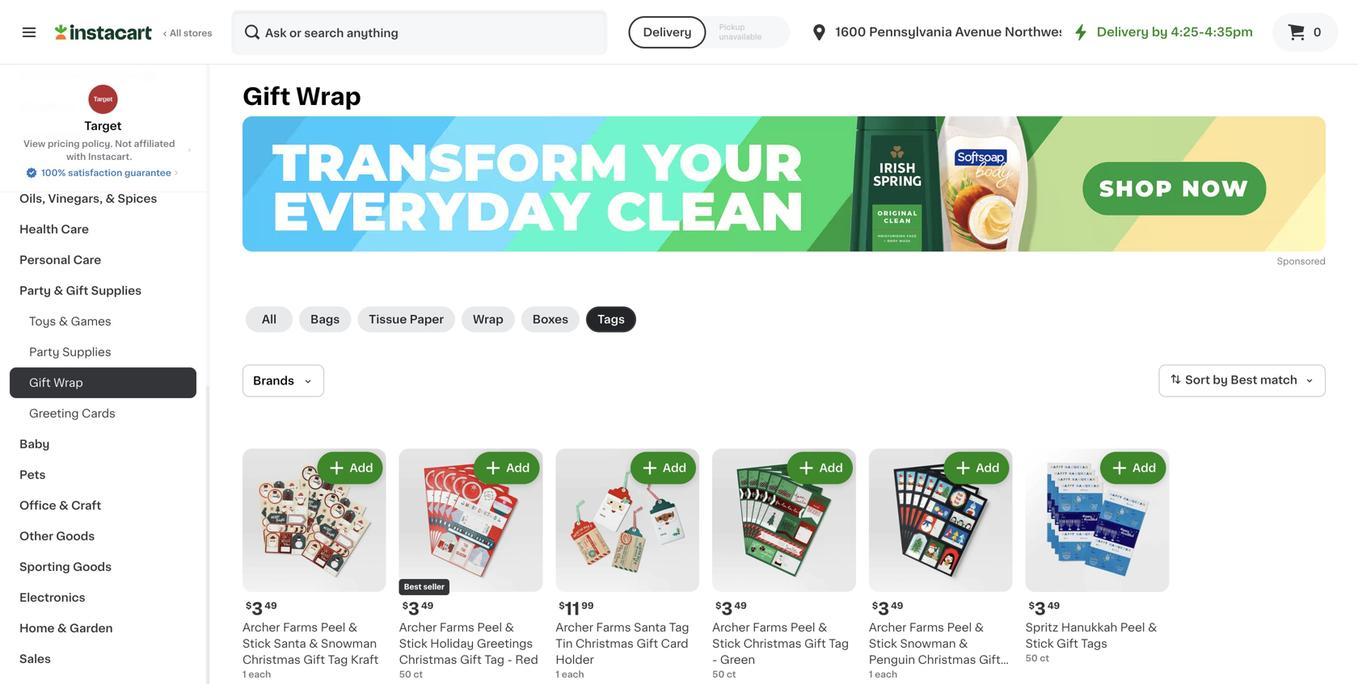Task type: locate. For each thing, give the bounding box(es) containing it.
kraft
[[351, 655, 379, 666]]

3 1 from the left
[[869, 671, 873, 680]]

party & gift supplies
[[19, 285, 142, 297]]

2 vertical spatial wrap
[[54, 378, 83, 389]]

3 product group from the left
[[556, 449, 699, 682]]

baking essentials
[[19, 163, 122, 174]]

view pricing policy. not affiliated with instacart.
[[24, 139, 175, 161]]

3 49 from the left
[[734, 602, 747, 611]]

peel inside archer farms peel & stick santa & snowman christmas gift tag kraft 1 each
[[321, 623, 346, 634]]

christmas inside archer farms peel & stick snowman & penguin christmas gift tags
[[918, 655, 976, 666]]

stick inside archer farms peel & stick holiday greetings christmas gift tag - red 50 ct
[[399, 639, 427, 650]]

100% satisfaction guarantee button
[[25, 163, 181, 179]]

6 add button from the left
[[1102, 454, 1164, 483]]

health
[[19, 224, 58, 235]]

tags
[[598, 314, 625, 325], [1081, 639, 1108, 650], [869, 671, 895, 683]]

$ up green
[[716, 602, 722, 611]]

2 farms from the left
[[440, 623, 474, 634]]

3 up spritz in the bottom of the page
[[1035, 601, 1046, 618]]

all
[[170, 29, 181, 38], [262, 314, 277, 325]]

1 vertical spatial santa
[[274, 639, 306, 650]]

1
[[243, 671, 246, 680], [556, 671, 560, 680], [869, 671, 873, 680]]

other goods
[[19, 531, 95, 542]]

supplies down games
[[62, 347, 111, 358]]

1 add button from the left
[[319, 454, 381, 483]]

$ 3 49 up green
[[716, 601, 747, 618]]

$ left 99
[[559, 602, 565, 611]]

1 horizontal spatial all
[[262, 314, 277, 325]]

farms for christmas
[[440, 623, 474, 634]]

2 $ from the left
[[402, 602, 408, 611]]

add for spritz hanukkah peel & stick gift tags
[[1133, 463, 1156, 474]]

delivery button
[[629, 16, 706, 49]]

$ 3 49 up penguin
[[872, 601, 903, 618]]

$ 3 49 up archer farms peel & stick santa & snowman christmas gift tag kraft 1 each
[[246, 601, 277, 618]]

3 up penguin
[[878, 601, 889, 618]]

0 horizontal spatial tags
[[598, 314, 625, 325]]

0 horizontal spatial 50
[[399, 671, 411, 680]]

toys
[[29, 316, 56, 327]]

canned
[[19, 70, 65, 82]]

2 archer from the left
[[399, 623, 437, 634]]

snowman up penguin
[[900, 639, 956, 650]]

- inside archer farms peel & stick holiday greetings christmas gift tag - red 50 ct
[[507, 655, 512, 666]]

0 horizontal spatial gift wrap
[[29, 378, 83, 389]]

add for archer farms santa tag tin christmas gift card holder
[[663, 463, 687, 474]]

christmas inside archer farms peel & stick christmas gift tag - green 50 ct
[[744, 639, 802, 650]]

$ up archer farms peel & stick santa & snowman christmas gift tag kraft 1 each
[[246, 602, 252, 611]]

2 49 from the left
[[421, 602, 434, 611]]

0 vertical spatial wrap
[[296, 85, 361, 108]]

4 farms from the left
[[596, 623, 631, 634]]

6 $ from the left
[[872, 602, 878, 611]]

care inside 'link'
[[61, 224, 89, 235]]

$
[[246, 602, 252, 611], [402, 602, 408, 611], [716, 602, 722, 611], [1029, 602, 1035, 611], [559, 602, 565, 611], [872, 602, 878, 611]]

2 $ 3 49 from the left
[[402, 601, 434, 618]]

0 vertical spatial care
[[61, 224, 89, 235]]

stick inside spritz hanukkah peel & stick gift tags 50 ct
[[1026, 639, 1054, 650]]

1 stick from the left
[[243, 639, 271, 650]]

2 - from the left
[[712, 655, 717, 666]]

goods for canned
[[68, 70, 107, 82]]

2 vertical spatial goods
[[73, 562, 112, 573]]

1 vertical spatial care
[[73, 255, 101, 266]]

spritz
[[1026, 623, 1059, 634]]

$ 3 49 up spritz in the bottom of the page
[[1029, 601, 1060, 618]]

1 add from the left
[[350, 463, 373, 474]]

greetings
[[477, 639, 533, 650]]

11
[[565, 601, 580, 618]]

3 down best seller
[[408, 601, 420, 618]]

best left seller
[[404, 584, 422, 592]]

2 stick from the left
[[399, 639, 427, 650]]

0 vertical spatial supplies
[[91, 285, 142, 297]]

care down 'vinegars,'
[[61, 224, 89, 235]]

& inside 'link'
[[57, 623, 67, 635]]

ct
[[1040, 655, 1049, 664], [414, 671, 423, 680], [727, 671, 736, 680]]

4:25-
[[1171, 26, 1205, 38]]

goods for sporting
[[73, 562, 112, 573]]

ct inside spritz hanukkah peel & stick gift tags 50 ct
[[1040, 655, 1049, 664]]

1 49 from the left
[[265, 602, 277, 611]]

match
[[1260, 375, 1298, 386]]

electronics
[[19, 593, 85, 604]]

baking essentials link
[[10, 153, 196, 184]]

tags down penguin
[[869, 671, 895, 683]]

2 snowman from the left
[[900, 639, 956, 650]]

goods for other
[[56, 531, 95, 542]]

2 horizontal spatial 1
[[869, 671, 873, 680]]

49 up spritz in the bottom of the page
[[1048, 602, 1060, 611]]

1 vertical spatial tags
[[1081, 639, 1108, 650]]

tag inside archer farms peel & stick christmas gift tag - green 50 ct
[[829, 639, 849, 650]]

essentials
[[62, 163, 122, 174]]

0 horizontal spatial -
[[507, 655, 512, 666]]

3 $ from the left
[[716, 602, 722, 611]]

party supplies link
[[10, 337, 196, 368]]

instacart logo image
[[55, 23, 152, 42]]

2 3 from the left
[[408, 601, 420, 618]]

archer inside archer farms peel & stick christmas gift tag - green 50 ct
[[712, 623, 750, 634]]

tissue paper link
[[358, 307, 455, 333]]

2 add button from the left
[[476, 454, 538, 483]]

snowman up kraft
[[321, 639, 377, 650]]

&
[[110, 70, 119, 82], [105, 193, 115, 205], [54, 285, 63, 297], [59, 316, 68, 327], [59, 500, 68, 512], [348, 623, 357, 634], [505, 623, 514, 634], [818, 623, 827, 634], [1148, 623, 1157, 634], [975, 623, 984, 634], [57, 623, 67, 635], [309, 639, 318, 650], [959, 639, 968, 650]]

2 horizontal spatial each
[[875, 671, 898, 680]]

0 vertical spatial santa
[[634, 623, 666, 634]]

3 add from the left
[[663, 463, 687, 474]]

farms inside archer farms peel & stick snowman & penguin christmas gift tags
[[910, 623, 944, 634]]

peel for snowman
[[947, 623, 972, 634]]

49 down best seller
[[421, 602, 434, 611]]

4 peel from the left
[[1120, 623, 1145, 634]]

3 3 from the left
[[722, 601, 733, 618]]

personal care link
[[10, 245, 196, 276]]

target logo image
[[88, 84, 118, 115]]

1 horizontal spatial tags
[[869, 671, 895, 683]]

1 $ 3 49 from the left
[[246, 601, 277, 618]]

product group containing 11
[[556, 449, 699, 682]]

$ 3 49 down best seller
[[402, 601, 434, 618]]

northwest
[[1005, 26, 1071, 38]]

$ for archer farms peel & stick christmas gift tag - green
[[716, 602, 722, 611]]

3 $ 3 49 from the left
[[716, 601, 747, 618]]

2 horizontal spatial tags
[[1081, 639, 1108, 650]]

boxes
[[533, 314, 568, 325]]

best
[[1231, 375, 1258, 386], [404, 584, 422, 592]]

farms inside archer farms peel & stick holiday greetings christmas gift tag - red 50 ct
[[440, 623, 474, 634]]

goods inside 'link'
[[73, 562, 112, 573]]

1 horizontal spatial 1
[[556, 671, 560, 680]]

boxes link
[[521, 307, 580, 333]]

3 up green
[[722, 601, 733, 618]]

0 horizontal spatial 1
[[243, 671, 246, 680]]

1 horizontal spatial snowman
[[900, 639, 956, 650]]

pets link
[[10, 460, 196, 491]]

- left red
[[507, 655, 512, 666]]

1 vertical spatial all
[[262, 314, 277, 325]]

4 archer from the left
[[556, 623, 593, 634]]

gift inside spritz hanukkah peel & stick gift tags 50 ct
[[1057, 639, 1078, 650]]

sort by
[[1185, 375, 1228, 386]]

0 vertical spatial goods
[[68, 70, 107, 82]]

4 add from the left
[[819, 463, 843, 474]]

0 vertical spatial gift wrap
[[243, 85, 361, 108]]

4 stick from the left
[[1026, 639, 1054, 650]]

5 farms from the left
[[910, 623, 944, 634]]

all left stores
[[170, 29, 181, 38]]

archer inside archer farms peel & stick holiday greetings christmas gift tag - red 50 ct
[[399, 623, 437, 634]]

archer farms peel & stick snowman & penguin christmas gift tags
[[869, 623, 1001, 683]]

2 horizontal spatial 50
[[1026, 655, 1038, 664]]

2 peel from the left
[[477, 623, 502, 634]]

- left green
[[712, 655, 717, 666]]

greeting cards
[[29, 408, 116, 420]]

peel inside archer farms peel & stick christmas gift tag - green 50 ct
[[791, 623, 815, 634]]

view
[[24, 139, 45, 148]]

1 snowman from the left
[[321, 639, 377, 650]]

-
[[507, 655, 512, 666], [712, 655, 717, 666]]

by right 'sort'
[[1213, 375, 1228, 386]]

5 $ 3 49 from the left
[[872, 601, 903, 618]]

best left match
[[1231, 375, 1258, 386]]

1 horizontal spatial 50
[[712, 671, 725, 680]]

party down 'toys'
[[29, 347, 59, 358]]

health care link
[[10, 214, 196, 245]]

party for party & gift supplies
[[19, 285, 51, 297]]

3 up archer farms peel & stick santa & snowman christmas gift tag kraft 1 each
[[252, 601, 263, 618]]

1 product group from the left
[[243, 449, 386, 682]]

peel for santa
[[321, 623, 346, 634]]

$ 3 49 for archer farms peel & stick snowman & penguin christmas gift tags
[[872, 601, 903, 618]]

5 peel from the left
[[947, 623, 972, 634]]

cards
[[82, 408, 116, 420]]

health care
[[19, 224, 89, 235]]

farms inside archer farms peel & stick santa & snowman christmas gift tag kraft 1 each
[[283, 623, 318, 634]]

49 for christmas
[[734, 602, 747, 611]]

1 farms from the left
[[283, 623, 318, 634]]

• sponsored: transform your everyday clean. shop now. image
[[243, 116, 1326, 252]]

4 3 from the left
[[1035, 601, 1046, 618]]

2 vertical spatial tags
[[869, 671, 895, 683]]

goods
[[68, 70, 107, 82], [56, 531, 95, 542], [73, 562, 112, 573]]

satisfaction
[[68, 169, 122, 177]]

1 vertical spatial by
[[1213, 375, 1228, 386]]

4:35pm
[[1205, 26, 1253, 38]]

peel inside spritz hanukkah peel & stick gift tags 50 ct
[[1120, 623, 1145, 634]]

0 vertical spatial party
[[19, 285, 51, 297]]

3 farms from the left
[[753, 623, 788, 634]]

care
[[61, 224, 89, 235], [73, 255, 101, 266]]

5 archer from the left
[[869, 623, 907, 634]]

2 each from the left
[[562, 671, 584, 680]]

spritz hanukkah peel & stick gift tags 50 ct
[[1026, 623, 1157, 664]]

$ 3 49 for archer farms peel & stick holiday greetings christmas gift tag - red
[[402, 601, 434, 618]]

stick
[[243, 639, 271, 650], [399, 639, 427, 650], [712, 639, 741, 650], [1026, 639, 1054, 650], [869, 639, 897, 650]]

product group
[[243, 449, 386, 682], [399, 449, 543, 682], [556, 449, 699, 682], [712, 449, 856, 682], [869, 449, 1013, 683], [1026, 449, 1169, 666]]

1 $ from the left
[[246, 602, 252, 611]]

sporting goods link
[[10, 552, 196, 583]]

archer inside archer farms peel & stick santa & snowman christmas gift tag kraft 1 each
[[243, 623, 280, 634]]

view pricing policy. not affiliated with instacart. link
[[13, 137, 193, 163]]

archer
[[243, 623, 280, 634], [399, 623, 437, 634], [712, 623, 750, 634], [556, 623, 593, 634], [869, 623, 907, 634]]

0 horizontal spatial by
[[1152, 26, 1168, 38]]

1 archer from the left
[[243, 623, 280, 634]]

1 each
[[869, 671, 898, 680]]

1 vertical spatial best
[[404, 584, 422, 592]]

tag inside the archer farms santa tag tin christmas gift card holder 1 each
[[669, 623, 689, 634]]

0 vertical spatial all
[[170, 29, 181, 38]]

delivery inside button
[[643, 27, 692, 38]]

christmas inside archer farms peel & stick holiday greetings christmas gift tag - red 50 ct
[[399, 655, 457, 666]]

goods down other goods link
[[73, 562, 112, 573]]

by
[[1152, 26, 1168, 38], [1213, 375, 1228, 386]]

0 horizontal spatial delivery
[[643, 27, 692, 38]]

by left 4:25-
[[1152, 26, 1168, 38]]

5 add button from the left
[[945, 454, 1008, 483]]

tags inside archer farms peel & stick snowman & penguin christmas gift tags
[[869, 671, 895, 683]]

tags right boxes
[[598, 314, 625, 325]]

goods up target logo
[[68, 70, 107, 82]]

gift inside archer farms peel & stick christmas gift tag - green 50 ct
[[805, 639, 826, 650]]

delivery for delivery
[[643, 27, 692, 38]]

3 archer from the left
[[712, 623, 750, 634]]

5 product group from the left
[[869, 449, 1013, 683]]

$ for spritz hanukkah peel & stick gift tags
[[1029, 602, 1035, 611]]

games
[[71, 316, 111, 327]]

snowman
[[321, 639, 377, 650], [900, 639, 956, 650]]

delivery
[[1097, 26, 1149, 38], [643, 27, 692, 38]]

farms
[[283, 623, 318, 634], [440, 623, 474, 634], [753, 623, 788, 634], [596, 623, 631, 634], [910, 623, 944, 634]]

by inside best match sort by "field"
[[1213, 375, 1228, 386]]

by for sort
[[1213, 375, 1228, 386]]

add button for archer farms peel & stick christmas gift tag - green
[[789, 454, 851, 483]]

all for all stores
[[170, 29, 181, 38]]

$ down best seller
[[402, 602, 408, 611]]

goods up "sporting goods"
[[56, 531, 95, 542]]

christmas
[[744, 639, 802, 650], [576, 639, 634, 650], [243, 655, 301, 666], [399, 655, 457, 666], [918, 655, 976, 666]]

6 product group from the left
[[1026, 449, 1169, 666]]

care for personal care
[[73, 255, 101, 266]]

0 horizontal spatial snowman
[[321, 639, 377, 650]]

care for health care
[[61, 224, 89, 235]]

1 horizontal spatial best
[[1231, 375, 1258, 386]]

3 for spritz hanukkah peel & stick gift tags
[[1035, 601, 1046, 618]]

& inside spritz hanukkah peel & stick gift tags 50 ct
[[1148, 623, 1157, 634]]

6 add from the left
[[1133, 463, 1156, 474]]

4 $ 3 49 from the left
[[1029, 601, 1060, 618]]

0 vertical spatial by
[[1152, 26, 1168, 38]]

49 up green
[[734, 602, 747, 611]]

$ for archer farms peel & stick snowman & penguin christmas gift tags
[[872, 602, 878, 611]]

ct inside archer farms peel & stick christmas gift tag - green 50 ct
[[727, 671, 736, 680]]

all left bags
[[262, 314, 277, 325]]

1 vertical spatial goods
[[56, 531, 95, 542]]

1 horizontal spatial each
[[562, 671, 584, 680]]

best seller
[[404, 584, 445, 592]]

0 vertical spatial tags
[[598, 314, 625, 325]]

paper
[[410, 314, 444, 325]]

stick for gift
[[1026, 639, 1054, 650]]

3 stick from the left
[[712, 639, 741, 650]]

tag
[[669, 623, 689, 634], [829, 639, 849, 650], [328, 655, 348, 666], [485, 655, 505, 666]]

0 horizontal spatial best
[[404, 584, 422, 592]]

tag inside archer farms peel & stick holiday greetings christmas gift tag - red 50 ct
[[485, 655, 505, 666]]

farms for snowman
[[283, 623, 318, 634]]

4 $ from the left
[[1029, 602, 1035, 611]]

$ 11 99
[[559, 601, 594, 618]]

$ up spritz in the bottom of the page
[[1029, 602, 1035, 611]]

1 horizontal spatial ct
[[727, 671, 736, 680]]

gift
[[243, 85, 291, 108], [66, 285, 88, 297], [29, 378, 51, 389], [805, 639, 826, 650], [1057, 639, 1078, 650], [637, 639, 658, 650], [303, 655, 325, 666], [460, 655, 482, 666], [979, 655, 1001, 666]]

farms for card
[[596, 623, 631, 634]]

supplies down the personal care link
[[91, 285, 142, 297]]

& inside archer farms peel & stick holiday greetings christmas gift tag - red 50 ct
[[505, 623, 514, 634]]

archer farms peel & stick holiday greetings christmas gift tag - red 50 ct
[[399, 623, 538, 680]]

0 horizontal spatial ct
[[414, 671, 423, 680]]

2 product group from the left
[[399, 449, 543, 682]]

care up party & gift supplies
[[73, 255, 101, 266]]

2 horizontal spatial ct
[[1040, 655, 1049, 664]]

5 3 from the left
[[878, 601, 889, 618]]

$ for archer farms santa tag tin christmas gift card holder
[[559, 602, 565, 611]]

4 49 from the left
[[1048, 602, 1060, 611]]

holder
[[556, 655, 594, 666]]

christmas inside archer farms peel & stick santa & snowman christmas gift tag kraft 1 each
[[243, 655, 301, 666]]

1 horizontal spatial santa
[[634, 623, 666, 634]]

gift wrap inside "link"
[[29, 378, 83, 389]]

stick for holiday
[[399, 639, 427, 650]]

1 vertical spatial party
[[29, 347, 59, 358]]

breakfast
[[19, 101, 76, 112]]

3 peel from the left
[[791, 623, 815, 634]]

3 for archer farms peel & stick snowman & penguin christmas gift tags
[[878, 601, 889, 618]]

wrap
[[296, 85, 361, 108], [473, 314, 503, 325], [54, 378, 83, 389]]

party up 'toys'
[[19, 285, 51, 297]]

snowman inside archer farms peel & stick santa & snowman christmas gift tag kraft 1 each
[[321, 639, 377, 650]]

0 horizontal spatial all
[[170, 29, 181, 38]]

affiliated
[[134, 139, 175, 148]]

archer for archer farms santa tag tin christmas gift card holder
[[556, 623, 593, 634]]

$ 3 49 for spritz hanukkah peel & stick gift tags
[[1029, 601, 1060, 618]]

personal
[[19, 255, 71, 266]]

3 for archer farms peel & stick santa & snowman christmas gift tag kraft
[[252, 601, 263, 618]]

1 3 from the left
[[252, 601, 263, 618]]

by inside the delivery by 4:25-4:35pm link
[[1152, 26, 1168, 38]]

1 1 from the left
[[243, 671, 246, 680]]

$ up penguin
[[872, 602, 878, 611]]

archer for archer farms peel & stick santa & snowman christmas gift tag kraft
[[243, 623, 280, 634]]

1 each from the left
[[249, 671, 271, 680]]

1 horizontal spatial by
[[1213, 375, 1228, 386]]

best inside best match sort by "field"
[[1231, 375, 1258, 386]]

farms inside the archer farms santa tag tin christmas gift card holder 1 each
[[596, 623, 631, 634]]

supplies
[[91, 285, 142, 297], [62, 347, 111, 358]]

3 add button from the left
[[632, 454, 695, 483]]

tags down hanukkah
[[1081, 639, 1108, 650]]

seller
[[423, 584, 445, 592]]

best for best seller
[[404, 584, 422, 592]]

0 horizontal spatial wrap
[[54, 378, 83, 389]]

0 vertical spatial best
[[1231, 375, 1258, 386]]

49 up archer farms peel & stick santa & snowman christmas gift tag kraft 1 each
[[265, 602, 277, 611]]

49 up penguin
[[891, 602, 903, 611]]

$ inside "$ 11 99"
[[559, 602, 565, 611]]

4 add button from the left
[[789, 454, 851, 483]]

farms inside archer farms peel & stick christmas gift tag - green 50 ct
[[753, 623, 788, 634]]

farms for penguin
[[910, 623, 944, 634]]

2 1 from the left
[[556, 671, 560, 680]]

None search field
[[231, 10, 608, 55]]

vinegars,
[[48, 193, 103, 205]]

baking
[[19, 163, 60, 174]]

stick inside archer farms peel & stick christmas gift tag - green 50 ct
[[712, 639, 741, 650]]

1 - from the left
[[507, 655, 512, 666]]

5 add from the left
[[976, 463, 1000, 474]]

greeting cards link
[[10, 399, 196, 429]]

archer inside the archer farms santa tag tin christmas gift card holder 1 each
[[556, 623, 593, 634]]

1 peel from the left
[[321, 623, 346, 634]]

2 horizontal spatial wrap
[[473, 314, 503, 325]]

0 horizontal spatial each
[[249, 671, 271, 680]]

delivery by 4:25-4:35pm
[[1097, 26, 1253, 38]]

2 add from the left
[[506, 463, 530, 474]]

1 horizontal spatial delivery
[[1097, 26, 1149, 38]]

5 stick from the left
[[869, 639, 897, 650]]

50 inside archer farms peel & stick christmas gift tag - green 50 ct
[[712, 671, 725, 680]]

stick inside archer farms peel & stick snowman & penguin christmas gift tags
[[869, 639, 897, 650]]

0 horizontal spatial santa
[[274, 639, 306, 650]]

party for party supplies
[[29, 347, 59, 358]]

$ for archer farms peel & stick holiday greetings christmas gift tag - red
[[402, 602, 408, 611]]

santa inside archer farms peel & stick santa & snowman christmas gift tag kraft 1 each
[[274, 639, 306, 650]]

5 $ from the left
[[559, 602, 565, 611]]

1 vertical spatial wrap
[[473, 314, 503, 325]]

stick inside archer farms peel & stick santa & snowman christmas gift tag kraft 1 each
[[243, 639, 271, 650]]

1 vertical spatial gift wrap
[[29, 378, 83, 389]]

peel inside archer farms peel & stick snowman & penguin christmas gift tags
[[947, 623, 972, 634]]

1 horizontal spatial -
[[712, 655, 717, 666]]

sales
[[19, 654, 51, 665]]

add button for archer farms peel & stick snowman & penguin christmas gift tags
[[945, 454, 1008, 483]]

peel inside archer farms peel & stick holiday greetings christmas gift tag - red 50 ct
[[477, 623, 502, 634]]



Task type: vqa. For each thing, say whether or not it's contained in the screenshot.
2400 Aviation Dr
no



Task type: describe. For each thing, give the bounding box(es) containing it.
archer farms santa tag tin christmas gift card holder 1 each
[[556, 623, 689, 680]]

bags link
[[299, 307, 351, 333]]

target
[[84, 120, 122, 132]]

by for delivery
[[1152, 26, 1168, 38]]

stick for santa
[[243, 639, 271, 650]]

49 for holiday
[[421, 602, 434, 611]]

toys & games link
[[10, 306, 196, 337]]

service type group
[[629, 16, 790, 49]]

all link
[[246, 307, 293, 333]]

wrap inside 'gift wrap' "link"
[[54, 378, 83, 389]]

archer farms peel & stick santa & snowman christmas gift tag kraft 1 each
[[243, 623, 379, 680]]

0
[[1314, 27, 1322, 38]]

$ 3 49 for archer farms peel & stick christmas gift tag - green
[[716, 601, 747, 618]]

$ for archer farms peel & stick santa & snowman christmas gift tag kraft
[[246, 602, 252, 611]]

best for best match
[[1231, 375, 1258, 386]]

holiday
[[430, 639, 474, 650]]

sales link
[[10, 644, 196, 675]]

wrap inside wrap link
[[473, 314, 503, 325]]

all stores
[[170, 29, 212, 38]]

49 for gift
[[1048, 602, 1060, 611]]

other goods link
[[10, 521, 196, 552]]

santa inside the archer farms santa tag tin christmas gift card holder 1 each
[[634, 623, 666, 634]]

1 inside the archer farms santa tag tin christmas gift card holder 1 each
[[556, 671, 560, 680]]

3 each from the left
[[875, 671, 898, 680]]

brands button
[[243, 365, 324, 397]]

gift inside the archer farms santa tag tin christmas gift card holder 1 each
[[637, 639, 658, 650]]

archer inside archer farms peel & stick snowman & penguin christmas gift tags
[[869, 623, 907, 634]]

craft
[[71, 500, 101, 512]]

tissue
[[369, 314, 407, 325]]

1 horizontal spatial wrap
[[296, 85, 361, 108]]

oils, vinegars, & spices
[[19, 193, 157, 205]]

100%
[[41, 169, 66, 177]]

hanukkah
[[1061, 623, 1118, 634]]

all for all
[[262, 314, 277, 325]]

policy.
[[82, 139, 113, 148]]

home & garden link
[[10, 614, 196, 644]]

office & craft
[[19, 500, 101, 512]]

0 button
[[1273, 13, 1339, 52]]

& inside archer farms peel & stick christmas gift tag - green 50 ct
[[818, 623, 827, 634]]

add button for spritz hanukkah peel & stick gift tags
[[1102, 454, 1164, 483]]

each inside the archer farms santa tag tin christmas gift card holder 1 each
[[562, 671, 584, 680]]

christmas inside the archer farms santa tag tin christmas gift card holder 1 each
[[576, 639, 634, 650]]

pets
[[19, 470, 46, 481]]

stick for christmas
[[712, 639, 741, 650]]

50 inside spritz hanukkah peel & stick gift tags 50 ct
[[1026, 655, 1038, 664]]

red
[[515, 655, 538, 666]]

peel for gift
[[1120, 623, 1145, 634]]

1 inside archer farms peel & stick santa & snowman christmas gift tag kraft 1 each
[[243, 671, 246, 680]]

soups
[[122, 70, 158, 82]]

farms for tag
[[753, 623, 788, 634]]

add button for archer farms peel & stick holiday greetings christmas gift tag - red
[[476, 454, 538, 483]]

49 for santa
[[265, 602, 277, 611]]

99
[[582, 602, 594, 611]]

all stores link
[[55, 10, 213, 55]]

peel for christmas
[[791, 623, 815, 634]]

spices
[[118, 193, 157, 205]]

party supplies
[[29, 347, 111, 358]]

delivery by 4:25-4:35pm link
[[1071, 23, 1253, 42]]

target link
[[84, 84, 122, 134]]

baby
[[19, 439, 50, 450]]

gift inside archer farms peel & stick santa & snowman christmas gift tag kraft 1 each
[[303, 655, 325, 666]]

4 product group from the left
[[712, 449, 856, 682]]

office & craft link
[[10, 491, 196, 521]]

penguin
[[869, 655, 915, 666]]

greeting
[[29, 408, 79, 420]]

5 49 from the left
[[891, 602, 903, 611]]

ct inside archer farms peel & stick holiday greetings christmas gift tag - red 50 ct
[[414, 671, 423, 680]]

electronics link
[[10, 583, 196, 614]]

add button for archer farms santa tag tin christmas gift card holder
[[632, 454, 695, 483]]

archer farms peel & stick christmas gift tag - green 50 ct
[[712, 623, 849, 680]]

gift inside archer farms peel & stick holiday greetings christmas gift tag - red 50 ct
[[460, 655, 482, 666]]

home
[[19, 623, 55, 635]]

pricing
[[48, 139, 80, 148]]

other
[[19, 531, 53, 542]]

gift wrap link
[[10, 368, 196, 399]]

1600 pennsylvania avenue northwest button
[[810, 10, 1071, 55]]

delivery for delivery by 4:25-4:35pm
[[1097, 26, 1149, 38]]

Best match Sort by field
[[1159, 365, 1326, 397]]

tin
[[556, 639, 573, 650]]

stick for snowman
[[869, 639, 897, 650]]

gift inside "link"
[[29, 378, 51, 389]]

archer for archer farms peel & stick christmas gift tag - green
[[712, 623, 750, 634]]

add for archer farms peel & stick santa & snowman christmas gift tag kraft
[[350, 463, 373, 474]]

bags
[[310, 314, 340, 325]]

tags inside spritz hanukkah peel & stick gift tags 50 ct
[[1081, 639, 1108, 650]]

peel for holiday
[[477, 623, 502, 634]]

avenue
[[955, 26, 1002, 38]]

sort
[[1185, 375, 1210, 386]]

stores
[[183, 29, 212, 38]]

spo
[[1277, 257, 1295, 266]]

1 horizontal spatial gift wrap
[[243, 85, 361, 108]]

party & gift supplies link
[[10, 276, 196, 306]]

- inside archer farms peel & stick christmas gift tag - green 50 ct
[[712, 655, 717, 666]]

tissue paper
[[369, 314, 444, 325]]

1 vertical spatial supplies
[[62, 347, 111, 358]]

brands
[[253, 376, 294, 387]]

3 for archer farms peel & stick holiday greetings christmas gift tag - red
[[408, 601, 420, 618]]

1600
[[836, 26, 866, 38]]

instacart.
[[88, 152, 132, 161]]

add button for archer farms peel & stick santa & snowman christmas gift tag kraft
[[319, 454, 381, 483]]

household
[[19, 132, 83, 143]]

100% satisfaction guarantee
[[41, 169, 171, 177]]

1600 pennsylvania avenue northwest
[[836, 26, 1071, 38]]

pennsylvania
[[869, 26, 952, 38]]

green
[[720, 655, 755, 666]]

breakfast link
[[10, 91, 196, 122]]

sporting goods
[[19, 562, 112, 573]]

$ 3 49 for archer farms peel & stick santa & snowman christmas gift tag kraft
[[246, 601, 277, 618]]

add for archer farms peel & stick holiday greetings christmas gift tag - red
[[506, 463, 530, 474]]

wrap link
[[462, 307, 515, 333]]

home & garden
[[19, 623, 113, 635]]

office
[[19, 500, 56, 512]]

add for archer farms peel & stick christmas gift tag - green
[[819, 463, 843, 474]]

best match
[[1231, 375, 1298, 386]]

snowman inside archer farms peel & stick snowman & penguin christmas gift tags
[[900, 639, 956, 650]]

each inside archer farms peel & stick santa & snowman christmas gift tag kraft 1 each
[[249, 671, 271, 680]]

garden
[[70, 623, 113, 635]]

add for archer farms peel & stick snowman & penguin christmas gift tags
[[976, 463, 1000, 474]]

not
[[115, 139, 132, 148]]

sporting
[[19, 562, 70, 573]]

archer for archer farms peel & stick holiday greetings christmas gift tag - red
[[399, 623, 437, 634]]

with
[[66, 152, 86, 161]]

household link
[[10, 122, 196, 153]]

gift inside archer farms peel & stick snowman & penguin christmas gift tags
[[979, 655, 1001, 666]]

baby link
[[10, 429, 196, 460]]

3 for archer farms peel & stick christmas gift tag - green
[[722, 601, 733, 618]]

card
[[661, 639, 689, 650]]

Search field
[[233, 11, 606, 53]]

guarantee
[[124, 169, 171, 177]]

50 inside archer farms peel & stick holiday greetings christmas gift tag - red 50 ct
[[399, 671, 411, 680]]

tag inside archer farms peel & stick santa & snowman christmas gift tag kraft 1 each
[[328, 655, 348, 666]]



